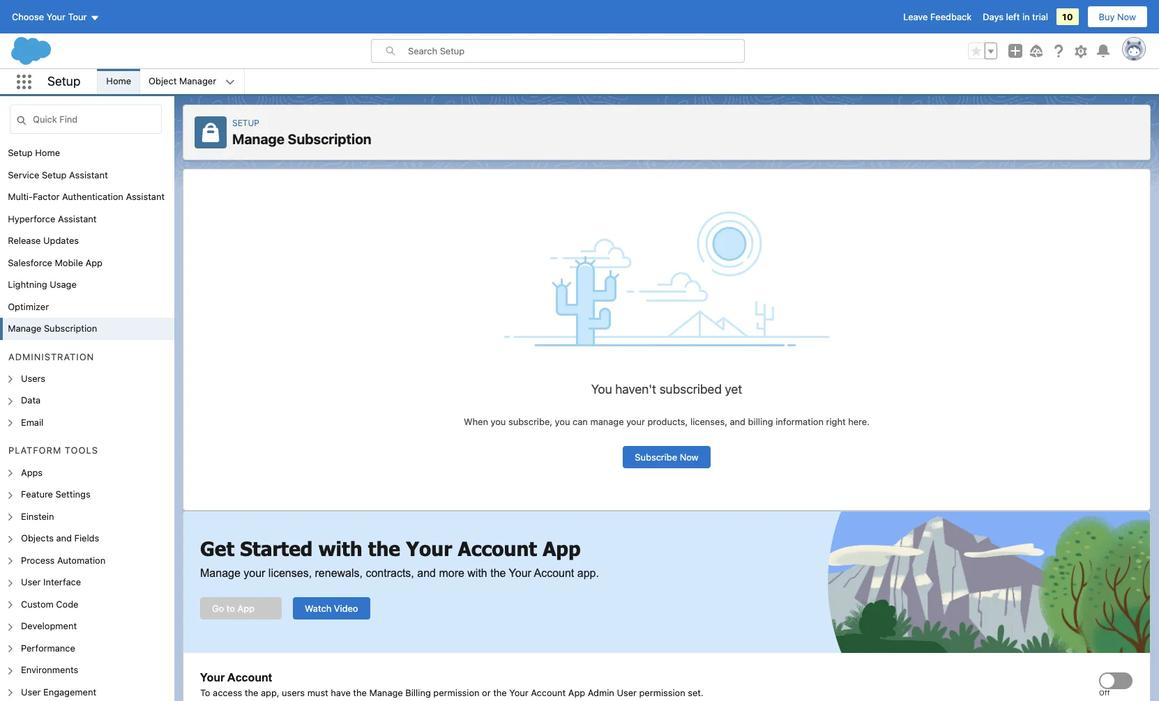 Task type: vqa. For each thing, say whether or not it's contained in the screenshot.
"CONTACTS" at the top left of page
no



Task type: describe. For each thing, give the bounding box(es) containing it.
leave feedback link
[[904, 11, 972, 22]]

service
[[8, 169, 39, 180]]

setup link
[[232, 118, 259, 128]]

user engagement
[[21, 687, 96, 698]]

you
[[591, 382, 612, 397]]

choose your tour button
[[11, 6, 100, 28]]

or
[[482, 688, 491, 699]]

left
[[1007, 11, 1020, 22]]

feature settings
[[21, 489, 90, 500]]

buy now button
[[1087, 6, 1149, 28]]

feedback
[[931, 11, 972, 22]]

user engagement link
[[21, 686, 96, 700]]

environments link
[[21, 664, 78, 678]]

can
[[573, 417, 588, 428]]

multi-factor authentication assistant link
[[8, 190, 165, 204]]

app inside setup tree tree
[[86, 257, 103, 268]]

settings
[[56, 489, 90, 500]]

now for buy now
[[1118, 11, 1137, 22]]

the right or
[[493, 688, 507, 699]]

development
[[21, 621, 77, 632]]

your inside popup button
[[47, 11, 66, 22]]

custom code
[[21, 599, 78, 610]]

0 horizontal spatial with
[[319, 537, 363, 561]]

billing
[[406, 688, 431, 699]]

platform tools
[[8, 445, 98, 457]]

days
[[983, 11, 1004, 22]]

code
[[56, 599, 78, 610]]

service setup assistant link
[[8, 169, 108, 182]]

buy now
[[1099, 11, 1137, 22]]

renewals,
[[315, 568, 363, 579]]

performance
[[21, 643, 75, 654]]

hyperforce assistant link
[[8, 212, 97, 226]]

get started with the your account app manage your licenses, renewals, contracts, and more with the your account app.
[[200, 537, 599, 579]]

your left app.
[[509, 568, 532, 579]]

manage subscription tree item
[[0, 318, 174, 340]]

manage inside setup manage subscription
[[232, 131, 285, 147]]

manage subscription link
[[8, 322, 97, 336]]

process
[[21, 555, 55, 566]]

apps
[[21, 467, 43, 478]]

account left admin
[[531, 688, 566, 699]]

object
[[149, 76, 177, 87]]

usage
[[50, 279, 77, 290]]

custom code link
[[21, 598, 78, 612]]

your up to
[[200, 672, 225, 684]]

objects and fields link
[[21, 532, 99, 546]]

subscribed
[[660, 382, 722, 397]]

objects and fields
[[21, 533, 99, 544]]

optimizer
[[8, 301, 49, 312]]

account left app.
[[534, 568, 574, 579]]

the right more on the bottom left of page
[[491, 568, 506, 579]]

manager
[[179, 76, 216, 87]]

here.
[[849, 417, 870, 428]]

yet
[[725, 382, 743, 397]]

10
[[1063, 11, 1074, 22]]

app inside get started with the your account app manage your licenses, renewals, contracts, and more with the your account app.
[[543, 537, 581, 561]]

object manager
[[149, 76, 216, 87]]

the right have
[[353, 688, 367, 699]]

multi-factor authentication assistant
[[8, 191, 165, 202]]

automation
[[57, 555, 106, 566]]

products,
[[648, 417, 688, 428]]

must
[[307, 688, 328, 699]]

information
[[776, 417, 824, 428]]

manage
[[591, 417, 624, 428]]

lightning usage
[[8, 279, 77, 290]]

setup tree tree
[[0, 142, 174, 702]]

when
[[464, 417, 488, 428]]

setup for setup manage subscription
[[232, 118, 259, 128]]

engagement
[[43, 687, 96, 698]]

hyperforce assistant
[[8, 213, 97, 224]]

subscribe,
[[509, 417, 553, 428]]

and inside objects and fields link
[[56, 533, 72, 544]]

the left app,
[[245, 688, 258, 699]]

user for user engagement
[[21, 687, 41, 698]]

service setup assistant
[[8, 169, 108, 180]]

lightning usage link
[[8, 278, 77, 292]]

email
[[21, 417, 44, 428]]

user for user interface
[[21, 577, 41, 588]]

your right or
[[510, 688, 529, 699]]

licenses, inside get started with the your account app manage your licenses, renewals, contracts, and more with the your account app.
[[269, 568, 312, 579]]

multi-
[[8, 191, 33, 202]]

watch video button
[[293, 598, 370, 620]]

billing
[[748, 417, 774, 428]]

email link
[[21, 416, 44, 430]]



Task type: locate. For each thing, give the bounding box(es) containing it.
setup home
[[8, 147, 60, 158]]

0 horizontal spatial your
[[244, 568, 265, 579]]

subscription inside setup manage subscription
[[288, 131, 372, 147]]

release
[[8, 235, 41, 246]]

salesforce mobile app
[[8, 257, 103, 268]]

app inside your account to access the app, users must have the manage billing permission or the your account app admin user permission set.
[[569, 688, 586, 699]]

1 permission from the left
[[434, 688, 480, 699]]

1 vertical spatial subscription
[[44, 323, 97, 334]]

0 vertical spatial app
[[86, 257, 103, 268]]

with right more on the bottom left of page
[[468, 568, 488, 579]]

admin
[[588, 688, 615, 699]]

app up app.
[[543, 537, 581, 561]]

1 vertical spatial app
[[543, 537, 581, 561]]

setup manage subscription
[[232, 118, 372, 147]]

now for subscribe now
[[680, 452, 699, 463]]

manage down setup link at top
[[232, 131, 285, 147]]

einstein link
[[21, 510, 54, 524]]

data link
[[21, 394, 41, 408]]

and left more on the bottom left of page
[[417, 568, 436, 579]]

buy
[[1099, 11, 1115, 22]]

1 vertical spatial now
[[680, 452, 699, 463]]

administration
[[8, 351, 94, 362]]

1 vertical spatial and
[[56, 533, 72, 544]]

0 vertical spatial with
[[319, 537, 363, 561]]

hyperforce
[[8, 213, 55, 224]]

0 vertical spatial your
[[627, 417, 645, 428]]

home link
[[98, 69, 140, 94]]

subscription inside 'link'
[[44, 323, 97, 334]]

when you subscribe, you can manage your products, licenses, and billing information right here.
[[464, 417, 870, 428]]

user inside your account to access the app, users must have the manage billing permission or the your account app admin user permission set.
[[617, 688, 637, 699]]

you right when
[[491, 417, 506, 428]]

0 horizontal spatial home
[[35, 147, 60, 158]]

choose
[[12, 11, 44, 22]]

subscribe now button
[[623, 446, 711, 469]]

user inside user engagement link
[[21, 687, 41, 698]]

2 horizontal spatial and
[[730, 417, 746, 428]]

1 vertical spatial with
[[468, 568, 488, 579]]

release updates
[[8, 235, 79, 246]]

1 horizontal spatial permission
[[640, 688, 686, 699]]

account up more on the bottom left of page
[[458, 537, 537, 561]]

home left object
[[106, 76, 131, 87]]

authentication
[[62, 191, 123, 202]]

watch
[[305, 603, 332, 614]]

subscribe
[[635, 452, 678, 463]]

home inside setup tree tree
[[35, 147, 60, 158]]

manage left billing
[[369, 688, 403, 699]]

manage down optimizer link
[[8, 323, 41, 334]]

setup
[[47, 74, 80, 88], [232, 118, 259, 128], [8, 147, 33, 158], [42, 169, 67, 180]]

app right mobile
[[86, 257, 103, 268]]

assistant up multi-factor authentication assistant
[[69, 169, 108, 180]]

einstein
[[21, 511, 54, 522]]

app,
[[261, 688, 279, 699]]

process automation
[[21, 555, 106, 566]]

2 vertical spatial and
[[417, 568, 436, 579]]

access
[[213, 688, 242, 699]]

salesforce mobile app link
[[8, 256, 103, 270]]

platform
[[8, 445, 62, 457]]

your right manage
[[627, 417, 645, 428]]

1 horizontal spatial subscription
[[288, 131, 372, 147]]

fields
[[74, 533, 99, 544]]

mobile
[[55, 257, 83, 268]]

0 vertical spatial subscription
[[288, 131, 372, 147]]

choose your tour
[[12, 11, 87, 22]]

your left tour
[[47, 11, 66, 22]]

manage inside your account to access the app, users must have the manage billing permission or the your account app admin user permission set.
[[369, 688, 403, 699]]

2 permission from the left
[[640, 688, 686, 699]]

users
[[21, 373, 45, 384]]

1 horizontal spatial and
[[417, 568, 436, 579]]

and up process automation at the left bottom
[[56, 533, 72, 544]]

apps link
[[21, 466, 43, 480]]

manage inside 'link'
[[8, 323, 41, 334]]

0 vertical spatial licenses,
[[691, 417, 728, 428]]

0 horizontal spatial and
[[56, 533, 72, 544]]

feature
[[21, 489, 53, 500]]

licenses,
[[691, 417, 728, 428], [269, 568, 312, 579]]

permission left the 'set.'
[[640, 688, 686, 699]]

trial
[[1033, 11, 1049, 22]]

subscription
[[288, 131, 372, 147], [44, 323, 97, 334]]

0 horizontal spatial subscription
[[44, 323, 97, 334]]

your up more on the bottom left of page
[[406, 537, 452, 561]]

account up app,
[[228, 672, 272, 684]]

lightning
[[8, 279, 47, 290]]

setup for setup home
[[8, 147, 33, 158]]

video
[[334, 603, 358, 614]]

your account to access the app, users must have the manage billing permission or the your account app admin user permission set.
[[200, 672, 704, 699]]

release updates link
[[8, 234, 79, 248]]

the up contracts,
[[368, 537, 401, 561]]

custom
[[21, 599, 54, 610]]

Search Setup text field
[[408, 40, 745, 62]]

0 vertical spatial now
[[1118, 11, 1137, 22]]

your inside get started with the your account app manage your licenses, renewals, contracts, and more with the your account app.
[[244, 568, 265, 579]]

app left admin
[[569, 688, 586, 699]]

setup home link
[[8, 147, 60, 160]]

manage
[[232, 131, 285, 147], [8, 323, 41, 334], [200, 568, 241, 579], [369, 688, 403, 699]]

user interface link
[[21, 576, 81, 590]]

objects
[[21, 533, 54, 544]]

and inside get started with the your account app manage your licenses, renewals, contracts, and more with the your account app.
[[417, 568, 436, 579]]

0 horizontal spatial you
[[491, 417, 506, 428]]

1 horizontal spatial now
[[1118, 11, 1137, 22]]

user up custom
[[21, 577, 41, 588]]

manage inside get started with the your account app manage your licenses, renewals, contracts, and more with the your account app.
[[200, 568, 241, 579]]

manage subscription
[[8, 323, 97, 334]]

1 you from the left
[[491, 417, 506, 428]]

0 horizontal spatial licenses,
[[269, 568, 312, 579]]

more
[[439, 568, 465, 579]]

now right subscribe
[[680, 452, 699, 463]]

1 horizontal spatial with
[[468, 568, 488, 579]]

factor
[[33, 191, 60, 202]]

user down environments link
[[21, 687, 41, 698]]

1 vertical spatial licenses,
[[269, 568, 312, 579]]

interface
[[43, 577, 81, 588]]

0 vertical spatial assistant
[[69, 169, 108, 180]]

user interface
[[21, 577, 81, 588]]

have
[[331, 688, 351, 699]]

contracts,
[[366, 568, 414, 579]]

the
[[368, 537, 401, 561], [491, 568, 506, 579], [245, 688, 258, 699], [353, 688, 367, 699], [493, 688, 507, 699]]

2 vertical spatial assistant
[[58, 213, 97, 224]]

you haven't subscribed yet
[[591, 382, 743, 397]]

setup inside setup manage subscription
[[232, 118, 259, 128]]

assistant right "authentication"
[[126, 191, 165, 202]]

setup for setup
[[47, 74, 80, 88]]

you
[[491, 417, 506, 428], [555, 417, 570, 428]]

salesforce
[[8, 257, 52, 268]]

user
[[21, 577, 41, 588], [21, 687, 41, 698], [617, 688, 637, 699]]

0 horizontal spatial permission
[[434, 688, 480, 699]]

leave
[[904, 11, 928, 22]]

set.
[[688, 688, 704, 699]]

with up renewals,
[[319, 537, 363, 561]]

tour
[[68, 11, 87, 22]]

group
[[969, 43, 998, 59]]

user right admin
[[617, 688, 637, 699]]

app.
[[578, 568, 599, 579]]

1 horizontal spatial your
[[627, 417, 645, 428]]

licenses, down started on the left bottom
[[269, 568, 312, 579]]

assistant down multi-factor authentication assistant link
[[58, 213, 97, 224]]

and left billing
[[730, 417, 746, 428]]

licenses, down subscribed
[[691, 417, 728, 428]]

account
[[458, 537, 537, 561], [534, 568, 574, 579], [228, 672, 272, 684], [531, 688, 566, 699]]

0 vertical spatial and
[[730, 417, 746, 428]]

1 horizontal spatial licenses,
[[691, 417, 728, 428]]

1 vertical spatial assistant
[[126, 191, 165, 202]]

Quick Find search field
[[10, 105, 162, 134]]

off
[[1100, 690, 1110, 698]]

feature settings link
[[21, 488, 90, 502]]

to
[[200, 688, 210, 699]]

manage down get
[[200, 568, 241, 579]]

0 vertical spatial home
[[106, 76, 131, 87]]

1 vertical spatial your
[[244, 568, 265, 579]]

2 vertical spatial app
[[569, 688, 586, 699]]

performance link
[[21, 642, 75, 656]]

1 vertical spatial home
[[35, 147, 60, 158]]

you left can
[[555, 417, 570, 428]]

tools
[[65, 445, 98, 457]]

process automation link
[[21, 554, 106, 568]]

permission left or
[[434, 688, 480, 699]]

1 horizontal spatial you
[[555, 417, 570, 428]]

0 horizontal spatial now
[[680, 452, 699, 463]]

in
[[1023, 11, 1030, 22]]

your down started on the left bottom
[[244, 568, 265, 579]]

data
[[21, 395, 41, 406]]

now right buy
[[1118, 11, 1137, 22]]

home up service setup assistant
[[35, 147, 60, 158]]

optimizer link
[[8, 300, 49, 314]]

object manager link
[[140, 69, 225, 94]]

1 horizontal spatial home
[[106, 76, 131, 87]]

haven't
[[616, 382, 657, 397]]

environments
[[21, 665, 78, 676]]

2 you from the left
[[555, 417, 570, 428]]



